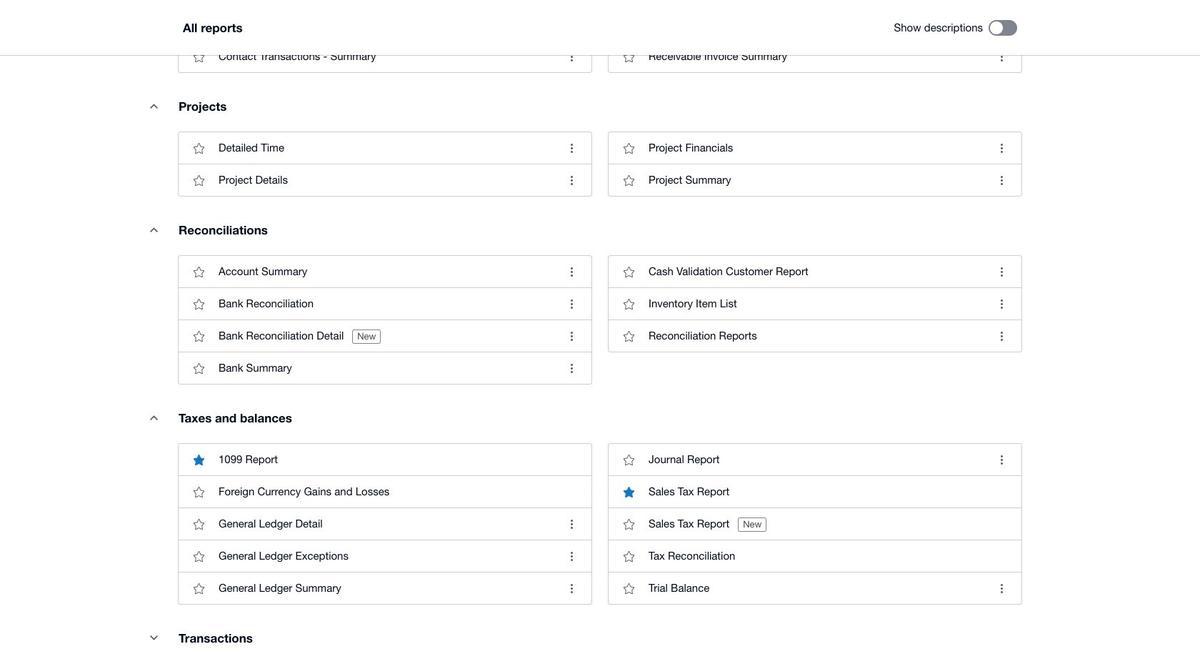 Task type: describe. For each thing, give the bounding box(es) containing it.
2 expand report group image from the top
[[139, 403, 168, 432]]

collapse report group image
[[139, 623, 168, 652]]

remove favorite image
[[184, 445, 213, 474]]

remove favorite image
[[615, 478, 643, 506]]

1 expand report group image from the top
[[139, 215, 168, 244]]



Task type: vqa. For each thing, say whether or not it's contained in the screenshot.
top Expand report group image
yes



Task type: locate. For each thing, give the bounding box(es) containing it.
favorite image
[[184, 42, 213, 71], [615, 134, 643, 162], [184, 166, 213, 195], [184, 290, 213, 318], [615, 290, 643, 318], [615, 322, 643, 350], [184, 510, 213, 538], [615, 510, 643, 538], [184, 542, 213, 571], [615, 542, 643, 571], [184, 574, 213, 603]]

0 vertical spatial expand report group image
[[139, 215, 168, 244]]

1 vertical spatial expand report group image
[[139, 403, 168, 432]]

more options image
[[558, 42, 586, 71], [558, 166, 586, 195], [988, 166, 1016, 195], [558, 290, 586, 318], [558, 354, 586, 383], [558, 510, 586, 538]]

favorite image
[[615, 42, 643, 71], [184, 134, 213, 162], [615, 166, 643, 195], [184, 257, 213, 286], [615, 257, 643, 286], [184, 322, 213, 350], [184, 354, 213, 383], [615, 445, 643, 474], [184, 478, 213, 506], [615, 574, 643, 603]]

more options image
[[988, 42, 1016, 71], [558, 134, 586, 162], [988, 134, 1016, 162], [558, 257, 586, 286], [558, 322, 586, 350], [558, 542, 586, 571], [558, 574, 586, 603]]

expand report group image
[[139, 92, 168, 120]]

expand report group image
[[139, 215, 168, 244], [139, 403, 168, 432]]



